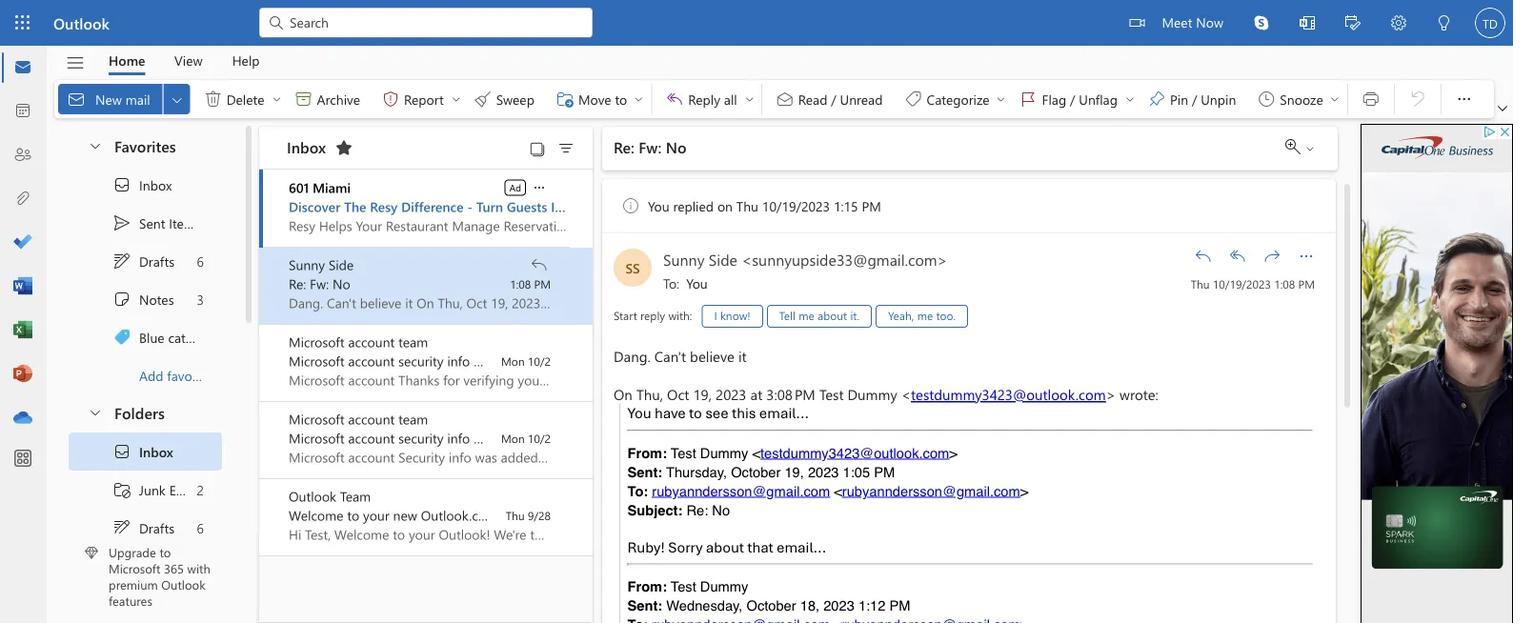 Task type: locate. For each thing, give the bounding box(es) containing it.
outlook link
[[53, 0, 109, 46]]

dummy up thursday,
[[700, 445, 748, 461]]

microsoft account team for microsoft account security info was added
[[289, 410, 428, 428]]

unpin up unpin
[[1153, 126, 1183, 141]]

/ for 
[[1070, 90, 1075, 107]]

from: inside the from: test dummy sent: wednesday, october 18, 2023 1:12 pm
[[628, 578, 667, 595]]

19, left 1:05
[[785, 464, 804, 480]]

 inside  
[[1305, 143, 1316, 154]]

10/2 down 1:08 pm
[[528, 354, 551, 369]]

 button for 
[[742, 84, 757, 114]]

dummy inside the from: test dummy < testdummy3423@outlook.com > sent: thursday, october 19, 2023 1:05 pm to: rubyanndersson@gmail.com < rubyanndersson@gmail.com > subject: re: no
[[700, 445, 748, 461]]

 button left folders
[[78, 395, 111, 430]]

dummy up wednesday,
[[700, 578, 748, 595]]

0 horizontal spatial sunny
[[289, 256, 325, 274]]

unpin
[[1201, 90, 1236, 107], [1153, 126, 1183, 141]]

0 vertical spatial mon 10/2
[[501, 354, 551, 369]]

to inside "upgrade to microsoft 365 with premium outlook features"
[[160, 544, 171, 561]]

thu for thu 9/28
[[506, 508, 525, 523]]

 tree item up  notes
[[69, 242, 222, 280]]

 button right  button
[[1291, 241, 1322, 272]]

1  tree item from the top
[[69, 242, 222, 280]]

info for verification
[[447, 352, 470, 370]]

sent: down "ruby!"
[[628, 598, 662, 614]]

/ right flag
[[1070, 90, 1075, 107]]

you have to see this email...
[[628, 404, 809, 423]]

1 horizontal spatial sunny
[[663, 249, 705, 269]]

pin
[[1170, 90, 1189, 107], [1127, 126, 1142, 141], [1127, 156, 1142, 172]]

from: inside the from: test dummy < testdummy3423@outlook.com > sent: thursday, october 19, 2023 1:05 pm to: rubyanndersson@gmail.com < rubyanndersson@gmail.com > subject: re: no
[[628, 445, 667, 461]]

1 horizontal spatial fw:
[[639, 137, 662, 157]]

1 vertical spatial from:
[[628, 578, 667, 595]]

 tree item
[[69, 166, 222, 204], [69, 433, 222, 471]]

2 vertical spatial <
[[834, 483, 842, 499]]

security for verification
[[398, 352, 444, 370]]

0 vertical spatial info
[[447, 352, 470, 370]]

 right 
[[1305, 143, 1316, 154]]

tab list containing home
[[94, 46, 274, 75]]

 inside button
[[1228, 247, 1247, 266]]

1 horizontal spatial 
[[1297, 247, 1316, 266]]

 drafts up  notes
[[112, 252, 175, 271]]

re: down sunny side
[[289, 275, 306, 293]]

/ for 
[[831, 90, 836, 107]]

fw: inside message list list box
[[310, 275, 329, 293]]

drafts for 
[[139, 519, 175, 537]]

unpin inside  pin / unpin
[[1201, 90, 1236, 107]]

outlook team
[[289, 487, 371, 505]]

1 vertical spatial sent:
[[628, 598, 662, 614]]

junk
[[139, 481, 166, 499]]

2  inbox from the top
[[112, 442, 173, 461]]

1 rubyanndersson@gmail.com from the left
[[652, 483, 830, 499]]

rubyanndersson@gmail.com link down 1:05
[[842, 483, 1020, 499]]

inbox up  sent items
[[139, 176, 172, 194]]

0 vertical spatial  button
[[531, 178, 548, 196]]

2 rubyanndersson@gmail.com from the left
[[842, 483, 1020, 499]]

tree
[[69, 433, 222, 623]]

1 horizontal spatial 
[[1228, 247, 1247, 266]]

1  inbox from the top
[[112, 175, 172, 194]]

 left folders
[[88, 405, 103, 420]]

inbox inside tree
[[139, 443, 173, 461]]

1  tree item from the top
[[69, 166, 222, 204]]

0 vertical spatial re:
[[614, 137, 635, 157]]

rubyanndersson@gmail.com link down thursday,
[[652, 483, 830, 499]]

to inside ' move to '
[[615, 90, 627, 107]]

/ inside  pin / unpin
[[1192, 90, 1197, 107]]

message.
[[1212, 156, 1259, 172]]

re: inside message list list box
[[289, 275, 306, 293]]

0 vertical spatial from:
[[628, 445, 667, 461]]

dummy for wednesday,
[[700, 578, 748, 595]]

0 vertical spatial testdummy3423@outlook.com link
[[911, 385, 1106, 404]]

0 horizontal spatial me
[[799, 308, 815, 323]]

1 horizontal spatial this
[[1191, 156, 1209, 172]]

ruby!
[[628, 538, 665, 557]]

 up 
[[112, 252, 132, 271]]

add
[[139, 367, 163, 384]]

0 vertical spatial <
[[901, 385, 911, 404]]

2023 left 1:05
[[808, 464, 839, 480]]

1  button from the left
[[164, 84, 190, 114]]

thu for thu 10/19/2023 1:08 pm
[[1191, 276, 1210, 291]]

 sweep
[[473, 90, 535, 109]]

 left  popup button
[[1455, 90, 1474, 109]]

team for verification
[[398, 333, 428, 351]]


[[1130, 15, 1145, 30]]


[[1362, 90, 1381, 109]]

0 vertical spatial  button
[[78, 128, 111, 163]]

 blue category
[[112, 328, 220, 347]]

team up microsoft account security info was added
[[398, 410, 428, 428]]

0 horizontal spatial to:
[[628, 483, 648, 499]]

 you replied on thu 10/19/2023 1:15 pm
[[621, 196, 881, 215]]

0 horizontal spatial  button
[[531, 178, 548, 196]]

1 me from the left
[[799, 308, 815, 323]]

to: inside the from: test dummy < testdummy3423@outlook.com > sent: thursday, october 19, 2023 1:05 pm to: rubyanndersson@gmail.com < rubyanndersson@gmail.com > subject: re: no
[[628, 483, 648, 499]]

team
[[398, 333, 428, 351], [398, 410, 428, 428]]

security for was
[[398, 429, 444, 447]]

microsoft account team up microsoft account security info verification
[[289, 333, 428, 351]]

side down the
[[329, 256, 354, 274]]

none text field containing to:
[[663, 271, 1178, 294]]

me for yeah,
[[917, 308, 933, 323]]

0 horizontal spatial 
[[530, 255, 549, 274]]

 for 
[[112, 518, 132, 537]]

thu,
[[637, 385, 663, 404]]

 button for 
[[164, 84, 190, 114]]

1 horizontal spatial outlook
[[161, 576, 206, 593]]

favorites tree item
[[69, 128, 222, 166]]

0 horizontal spatial unpin
[[1153, 126, 1183, 141]]

 left reply
[[665, 90, 685, 109]]

inbox up  junk email 2
[[139, 443, 173, 461]]

0 vertical spatial you
[[648, 197, 670, 215]]

pm
[[862, 197, 881, 215], [1298, 276, 1315, 291], [534, 276, 551, 292], [874, 464, 895, 480], [890, 598, 911, 614]]

1 10/2 from the top
[[528, 354, 551, 369]]

upgrade
[[109, 544, 156, 561]]

tell me about it.
[[779, 308, 860, 323]]

1 vertical spatial pin
[[1127, 126, 1142, 141]]

0 vertical spatial  tree item
[[69, 242, 222, 280]]

2 sent: from the top
[[628, 598, 662, 614]]

 right move
[[633, 93, 645, 105]]

0 horizontal spatial 19,
[[693, 385, 712, 404]]

me right the tell
[[799, 308, 815, 323]]

test up wednesday,
[[671, 578, 696, 595]]

0 horizontal spatial fw:
[[310, 275, 329, 293]]

 left 
[[995, 93, 1007, 105]]

0 horizontal spatial re:
[[289, 275, 306, 293]]

 for  dropdown button
[[1455, 90, 1474, 109]]

rubyanndersson@gmail.com link
[[652, 483, 830, 499], [842, 483, 1020, 499]]

10/19/2023 left 1:15
[[762, 197, 830, 215]]

outlook up 
[[53, 12, 109, 33]]

0 vertical spatial 
[[112, 252, 132, 271]]

365
[[164, 560, 184, 577]]

1 from: from the top
[[628, 445, 667, 461]]

1 mon 10/2 from the top
[[501, 354, 551, 369]]

test inside the from: test dummy < testdummy3423@outlook.com > sent: thursday, october 19, 2023 1:05 pm to: rubyanndersson@gmail.com < rubyanndersson@gmail.com > subject: re: no
[[671, 445, 696, 461]]

about inside "button"
[[818, 308, 847, 323]]

you inside text field
[[686, 274, 708, 292]]

message list section
[[259, 122, 631, 622]]

info left the was in the bottom left of the page
[[447, 429, 470, 447]]

1 vertical spatial testdummy3423@outlook.com
[[760, 445, 949, 461]]

from: down "ruby!"
[[628, 578, 667, 595]]

 up 'thu 10/19/2023 1:08 pm'
[[1228, 247, 1247, 266]]

1  drafts from the top
[[112, 252, 175, 271]]

2 microsoft account team from the top
[[289, 410, 428, 428]]

2023 left at
[[716, 385, 747, 404]]


[[169, 92, 185, 107], [271, 93, 283, 105], [451, 93, 462, 105], [633, 93, 645, 105], [744, 93, 755, 105], [995, 93, 1007, 105], [1125, 93, 1136, 105], [1329, 93, 1341, 105], [88, 138, 103, 153], [1305, 143, 1316, 154], [88, 405, 103, 420]]

1  button from the left
[[269, 84, 284, 114]]

 button inside move & delete "group"
[[164, 84, 190, 114]]

 right snooze
[[1329, 93, 1341, 105]]

fw: down sunny side
[[310, 275, 329, 293]]

 inbox for 1st  tree item from the bottom of the page
[[112, 442, 173, 461]]

or
[[1145, 156, 1156, 172]]

 button
[[1223, 241, 1253, 272]]

 inside tree
[[112, 518, 132, 537]]

1 6 from the top
[[197, 252, 204, 270]]

microsoft
[[289, 333, 345, 351], [289, 352, 345, 370], [289, 410, 345, 428], [289, 429, 345, 447], [109, 560, 160, 577]]

1 info from the top
[[447, 352, 470, 370]]

calendar image
[[13, 102, 32, 121]]

pin inside  pin / unpin
[[1170, 90, 1189, 107]]

>
[[1106, 385, 1116, 404], [949, 445, 958, 461], [1020, 483, 1029, 499]]

 button
[[1352, 84, 1390, 114]]

thu
[[737, 197, 759, 215], [1191, 276, 1210, 291], [506, 508, 525, 523]]

word image
[[13, 277, 32, 296]]

2 vertical spatial outlook
[[161, 576, 206, 593]]

you up with:
[[686, 274, 708, 292]]

 inbox inside tree
[[112, 442, 173, 461]]

thu inside message list list box
[[506, 508, 525, 523]]

6 up 3
[[197, 252, 204, 270]]

2 10/2 from the top
[[528, 431, 551, 446]]

2 info from the top
[[447, 429, 470, 447]]

 sent items
[[112, 213, 201, 233]]

difference
[[401, 198, 464, 215]]

10/19/2023 down  button
[[1213, 276, 1271, 291]]

home
[[109, 51, 145, 69]]

 button
[[164, 84, 190, 114], [742, 84, 757, 114]]

0 horizontal spatial 
[[532, 180, 547, 195]]

1  from the top
[[112, 252, 132, 271]]


[[1437, 15, 1452, 30]]

to inside message list list box
[[347, 507, 359, 524]]

0 vertical spatial 
[[112, 175, 132, 194]]

no down  reply all 
[[666, 137, 687, 157]]

mon right the was in the bottom left of the page
[[501, 431, 525, 446]]

1 vertical spatial security
[[398, 429, 444, 447]]

2 horizontal spatial 
[[1455, 90, 1474, 109]]

 button
[[1445, 80, 1484, 118]]

 inside favorites tree
[[112, 252, 132, 271]]

2023 right 18,
[[824, 598, 855, 614]]

1 horizontal spatial  button
[[742, 84, 757, 114]]

 button
[[1494, 99, 1511, 118]]

0 horizontal spatial outlook
[[53, 12, 109, 33]]

 button inside favorites "tree item"
[[78, 128, 111, 163]]

side inside message list list box
[[329, 256, 354, 274]]

1 mon from the top
[[501, 354, 525, 369]]

info for was
[[447, 429, 470, 447]]

fw: up ""
[[639, 137, 662, 157]]

1 vertical spatial re:
[[289, 275, 306, 293]]

to: left you popup button
[[663, 274, 680, 292]]

3:08 pm
[[767, 385, 816, 404]]

info
[[447, 352, 470, 370], [447, 429, 470, 447]]

td image
[[1475, 8, 1506, 38]]

2  button from the left
[[742, 84, 757, 114]]

flag
[[1042, 90, 1067, 107]]

 inbox up  tree item
[[112, 175, 172, 194]]

 tree item
[[69, 318, 222, 356]]

1 vertical spatial 
[[532, 180, 547, 195]]

2  tree item from the top
[[69, 433, 222, 471]]

email... right see
[[759, 404, 809, 423]]

 inside  flag / unflag 
[[1125, 93, 1136, 105]]

side
[[709, 249, 738, 269], [329, 256, 354, 274]]

2 rubyanndersson@gmail.com link from the left
[[842, 483, 1020, 499]]

side for sunny side
[[329, 256, 354, 274]]

folders
[[114, 402, 165, 422]]

0 horizontal spatial rubyanndersson@gmail.com
[[652, 483, 830, 499]]

1:12
[[859, 598, 886, 614]]

re: fw: no inside message list list box
[[289, 275, 350, 293]]

2  from the top
[[112, 442, 132, 461]]

mon 10/2 for microsoft account security info was added
[[501, 431, 551, 446]]

 inside favorites tree
[[112, 175, 132, 194]]

 up "guests"
[[532, 180, 547, 195]]

 button for favorites
[[78, 128, 111, 163]]

 inbox down folders tree item
[[112, 442, 173, 461]]

team up microsoft account security info verification
[[398, 333, 428, 351]]

0 vertical spatial to:
[[663, 274, 680, 292]]


[[1346, 15, 1361, 30]]

1 vertical spatial 2023
[[808, 464, 839, 480]]

 for right  popup button
[[1297, 247, 1316, 266]]

2023 inside the from: test dummy sent: wednesday, october 18, 2023 1:12 pm
[[824, 598, 855, 614]]

october left 18,
[[747, 598, 796, 614]]

<sunnyupside33@gmail.com>
[[742, 249, 948, 269]]

re: fw: no down sunny side
[[289, 275, 350, 293]]

re: fw: no up ""
[[614, 137, 687, 157]]

at
[[750, 385, 763, 404]]

1 vertical spatial re: fw: no
[[289, 275, 350, 293]]

 button
[[1330, 0, 1376, 48]]

2 me from the left
[[917, 308, 933, 323]]

2 horizontal spatial outlook
[[289, 487, 336, 505]]

2 horizontal spatial  button
[[1123, 84, 1138, 114]]

1 horizontal spatial 1:08
[[1274, 276, 1295, 291]]


[[1263, 247, 1282, 266]]

 button left 
[[1123, 84, 1138, 114]]

outlook right premium
[[161, 576, 206, 593]]

/
[[831, 90, 836, 107], [1070, 90, 1075, 107], [1192, 90, 1197, 107], [1145, 126, 1150, 141]]

2 mon from the top
[[501, 431, 525, 446]]

 inbox inside favorites tree
[[112, 175, 172, 194]]

 drafts up upgrade
[[112, 518, 175, 537]]

mail image
[[13, 58, 32, 77]]

mon for verification
[[501, 354, 525, 369]]

10/2 right the was in the bottom left of the page
[[528, 431, 551, 446]]

mon 10/2 right the was in the bottom left of the page
[[501, 431, 551, 446]]

0 horizontal spatial <
[[752, 445, 760, 461]]

mon up added
[[501, 354, 525, 369]]

0 vertical spatial 
[[1455, 90, 1474, 109]]

1 team from the top
[[398, 333, 428, 351]]

thu inside the  you replied on thu 10/19/2023 1:15 pm
[[737, 197, 759, 215]]

1 vertical spatial no
[[333, 275, 350, 293]]

 up 
[[112, 442, 132, 461]]

 inside button
[[1194, 247, 1213, 266]]

into
[[551, 198, 575, 215]]

0 vertical spatial outlook
[[53, 12, 109, 33]]

files image
[[13, 190, 32, 209]]

1 vertical spatial fw:
[[310, 275, 329, 293]]

you inside the  you replied on thu 10/19/2023 1:15 pm
[[648, 197, 670, 215]]

1 vertical spatial  inbox
[[112, 442, 173, 461]]

inbox inside favorites tree
[[139, 176, 172, 194]]

Search for email, meetings, files and more. field
[[288, 12, 581, 32]]

side for sunny side <sunnyupside33@gmail.com>
[[709, 249, 738, 269]]

2  button from the top
[[78, 395, 111, 430]]

 tree item
[[69, 242, 222, 280], [69, 509, 222, 547]]

6 for 
[[197, 519, 204, 537]]

re: down ' move to ' on the left of page
[[614, 137, 635, 157]]

1 security from the top
[[398, 352, 444, 370]]

1 vertical spatial 10/19/2023
[[1213, 276, 1271, 291]]

2  tree item from the top
[[69, 509, 222, 547]]

 tree item for 
[[69, 242, 222, 280]]

None text field
[[663, 271, 1178, 294]]

 drafts for 
[[112, 518, 175, 537]]

0 vertical spatial >
[[1106, 385, 1116, 404]]

1 vertical spatial  button
[[78, 395, 111, 430]]

1 horizontal spatial >
[[1020, 483, 1029, 499]]

more apps image
[[13, 450, 32, 469]]

2 vertical spatial 
[[1297, 247, 1316, 266]]

me inside "button"
[[799, 308, 815, 323]]

dummy for testdummy3423@outlook.com
[[700, 445, 748, 461]]

sent:
[[628, 464, 662, 480], [628, 598, 662, 614]]

about for me
[[818, 308, 847, 323]]

your
[[363, 507, 389, 524]]

add favorite tree item
[[69, 356, 222, 395]]

 button
[[1376, 0, 1422, 48]]

2 drafts from the top
[[139, 519, 175, 537]]

1 horizontal spatial rubyanndersson@gmail.com link
[[842, 483, 1020, 499]]

from: for from: test dummy < testdummy3423@outlook.com > sent: thursday, october 19, 2023 1:05 pm to: rubyanndersson@gmail.com < rubyanndersson@gmail.com > subject: re: no
[[628, 445, 667, 461]]

2 vertical spatial inbox
[[139, 443, 173, 461]]

me left too.
[[917, 308, 933, 323]]

1  from the top
[[112, 175, 132, 194]]

1 horizontal spatial rubyanndersson@gmail.com
[[842, 483, 1020, 499]]

 flag / unflag 
[[1019, 90, 1136, 109]]

upgrade to microsoft 365 with premium outlook features
[[109, 544, 210, 609]]

1 vertical spatial dummy
[[700, 445, 748, 461]]

about left it.
[[818, 308, 847, 323]]

sent: up subject:
[[628, 464, 662, 480]]

1 vertical spatial inbox
[[139, 176, 172, 194]]

side up you popup button
[[709, 249, 738, 269]]

 button right all
[[742, 84, 757, 114]]

0 vertical spatial testdummy3423@outlook.com
[[911, 385, 1106, 404]]

no down sunny side
[[333, 275, 350, 293]]

onedrive image
[[13, 409, 32, 428]]

0 horizontal spatial  button
[[164, 84, 190, 114]]

 drafts inside favorites tree
[[112, 252, 175, 271]]

october inside the from: test dummy < testdummy3423@outlook.com > sent: thursday, october 19, 2023 1:05 pm to: rubyanndersson@gmail.com < rubyanndersson@gmail.com > subject: re: no
[[731, 464, 781, 480]]

0 horizontal spatial thu
[[506, 508, 525, 523]]

1  button from the top
[[78, 128, 111, 163]]

added
[[499, 429, 537, 447]]

1 vertical spatial outlook
[[289, 487, 336, 505]]

/ up or
[[1145, 126, 1150, 141]]

to right move
[[615, 90, 627, 107]]

 left 
[[169, 92, 185, 107]]

believe
[[690, 347, 735, 366]]

dummy up 1:05
[[848, 385, 897, 404]]

thu down  button
[[1191, 276, 1210, 291]]

2 vertical spatial test
[[671, 578, 696, 595]]

testdummy3423@outlook.com inside the from: test dummy < testdummy3423@outlook.com > sent: thursday, october 19, 2023 1:05 pm to: rubyanndersson@gmail.com < rubyanndersson@gmail.com > subject: re: no
[[760, 445, 949, 461]]

drafts down  sent items
[[139, 252, 175, 270]]

read
[[798, 90, 828, 107]]

 left 
[[1125, 93, 1136, 105]]

sunny inside message list list box
[[289, 256, 325, 274]]

/ right read at the top of the page
[[831, 90, 836, 107]]

 inside message list list box
[[532, 180, 547, 195]]

sunny for sunny side <sunnyupside33@gmail.com>
[[663, 249, 705, 269]]

know!
[[720, 308, 751, 323]]

0 horizontal spatial no
[[333, 275, 350, 293]]

3  button from the left
[[1123, 84, 1138, 114]]

1 horizontal spatial thu
[[737, 197, 759, 215]]

2 vertical spatial thu
[[506, 508, 525, 523]]

 inside dropdown button
[[1455, 90, 1474, 109]]

security up microsoft account security info was added
[[398, 352, 444, 370]]

 inbox for 2nd  tree item from the bottom
[[112, 175, 172, 194]]

info left verification
[[447, 352, 470, 370]]

 button inside folders tree item
[[78, 395, 111, 430]]

outlook inside message list list box
[[289, 487, 336, 505]]

tab list
[[94, 46, 274, 75]]

drafts inside tree
[[139, 519, 175, 537]]

0 vertical spatial re: fw: no
[[614, 137, 687, 157]]

2 6 from the top
[[197, 519, 204, 537]]

inbox
[[287, 137, 326, 157], [139, 176, 172, 194], [139, 443, 173, 461]]

0 vertical spatial email...
[[759, 404, 809, 423]]

2 vertical spatial re:
[[687, 502, 708, 518]]

microsoft account team for microsoft account security info verification
[[289, 333, 428, 351]]

2 team from the top
[[398, 410, 428, 428]]

dummy inside the from: test dummy sent: wednesday, october 18, 2023 1:12 pm
[[700, 578, 748, 595]]

 read / unread
[[775, 90, 883, 109]]

 button down  new mail
[[78, 128, 111, 163]]

2 mon 10/2 from the top
[[501, 431, 551, 446]]

1 vertical spatial test
[[671, 445, 696, 461]]

premium
[[109, 576, 158, 593]]

this right see
[[732, 404, 756, 423]]

you right ""
[[648, 197, 670, 215]]


[[904, 90, 923, 109]]

 notes
[[112, 290, 174, 309]]

2  from the top
[[112, 518, 132, 537]]

/ inside  read / unread
[[831, 90, 836, 107]]

you for to:
[[686, 274, 708, 292]]

0 vertical spatial mon
[[501, 354, 525, 369]]

2 vertical spatial dummy
[[700, 578, 748, 595]]

6 inside favorites tree
[[197, 252, 204, 270]]

 left '' at the top of page
[[271, 93, 283, 105]]

outlook inside "outlook" banner
[[53, 12, 109, 33]]

19, inside the from: test dummy < testdummy3423@outlook.com > sent: thursday, october 19, 2023 1:05 pm to: rubyanndersson@gmail.com < rubyanndersson@gmail.com > subject: re: no
[[785, 464, 804, 480]]

0 vertical spatial 6
[[197, 252, 204, 270]]

inbox left 
[[287, 137, 326, 157]]

0 horizontal spatial about
[[706, 538, 744, 557]]


[[1257, 90, 1276, 109]]

on
[[614, 385, 633, 404]]

mon 10/2 down 1:08 pm
[[501, 354, 551, 369]]

inbox for 1st  tree item from the bottom of the page
[[139, 443, 173, 461]]

this inside pin / unpin pin or unpin this message.
[[1191, 156, 1209, 172]]

sunny up to: you
[[663, 249, 705, 269]]

2  button from the left
[[449, 84, 464, 114]]

to right upgrade
[[160, 544, 171, 561]]

/ right 
[[1192, 90, 1197, 107]]

report
[[404, 90, 444, 107]]

 tree item up junk
[[69, 433, 222, 471]]

1 microsoft account team from the top
[[289, 333, 428, 351]]

guests
[[507, 198, 547, 215]]

start
[[614, 308, 637, 323]]


[[621, 196, 640, 215]]

tags group
[[766, 80, 1343, 118]]

2 security from the top
[[398, 429, 444, 447]]

1 vertical spatial microsoft account team
[[289, 410, 428, 428]]

1 vertical spatial about
[[706, 538, 744, 557]]

 tree item down junk
[[69, 509, 222, 547]]

2 vertical spatial no
[[712, 502, 730, 518]]

0 horizontal spatial rubyanndersson@gmail.com link
[[652, 483, 830, 499]]

6 down 2
[[197, 519, 204, 537]]

 button for 
[[269, 84, 284, 114]]

1 vertical spatial info
[[447, 429, 470, 447]]

19, right oct
[[693, 385, 712, 404]]

1 drafts from the top
[[139, 252, 175, 270]]

test inside the from: test dummy sent: wednesday, october 18, 2023 1:12 pm
[[671, 578, 696, 595]]

 up 
[[112, 175, 132, 194]]

microsoft account security info verification
[[289, 352, 538, 370]]

2 from: from the top
[[628, 578, 667, 595]]

1:08 down "guests"
[[510, 276, 531, 292]]

unpin inside pin / unpin pin or unpin this message.
[[1153, 126, 1183, 141]]

1 horizontal spatial side
[[709, 249, 738, 269]]

about left that
[[706, 538, 744, 557]]

0 vertical spatial 
[[665, 90, 685, 109]]

0 vertical spatial thu
[[737, 197, 759, 215]]

1:08 down  button
[[1274, 276, 1295, 291]]

 categorize 
[[904, 90, 1007, 109]]

october right thursday,
[[731, 464, 781, 480]]

1 vertical spatial mon 10/2
[[501, 431, 551, 446]]

drafts inside favorites tree
[[139, 252, 175, 270]]

1 sent: from the top
[[628, 464, 662, 480]]

 for  popup button within message list list box
[[532, 180, 547, 195]]

1 horizontal spatial 10/19/2023
[[1213, 276, 1271, 291]]

microsoft account team up microsoft account security info was added
[[289, 410, 428, 428]]

application
[[0, 0, 1513, 623]]

2  drafts from the top
[[112, 518, 175, 537]]

test up thursday,
[[671, 445, 696, 461]]

me inside button
[[917, 308, 933, 323]]

0 vertical spatial inbox
[[287, 137, 326, 157]]

 right  button
[[1297, 247, 1316, 266]]

thu right on
[[737, 197, 759, 215]]

 up 1:08 pm
[[530, 255, 549, 274]]

0 vertical spatial sent:
[[628, 464, 662, 480]]

 button inside tags group
[[1123, 84, 1138, 114]]

/ inside  flag / unflag 
[[1070, 90, 1075, 107]]

you for 
[[648, 197, 670, 215]]

9/28
[[528, 508, 551, 523]]

 tree item for 
[[69, 509, 222, 547]]

0 horizontal spatial  button
[[269, 84, 284, 114]]

2 vertical spatial 2023
[[824, 598, 855, 614]]



Task type: describe. For each thing, give the bounding box(es) containing it.
1 vertical spatial testdummy3423@outlook.com link
[[760, 445, 949, 461]]

 inside message list list box
[[530, 255, 549, 274]]

test for testdummy3423@outlook.com
[[671, 445, 696, 461]]

 button
[[1422, 0, 1468, 48]]

10/2 for microsoft account security info was added
[[528, 431, 551, 446]]

 button
[[1257, 241, 1287, 272]]

team
[[340, 487, 371, 505]]

 inside  snooze 
[[1329, 93, 1341, 105]]

mon 10/2 for microsoft account security info verification
[[501, 354, 551, 369]]

1:08 pm
[[510, 276, 551, 292]]

2 vertical spatial >
[[1020, 483, 1029, 499]]


[[1391, 15, 1407, 30]]

view button
[[160, 46, 217, 75]]

sunny for sunny side
[[289, 256, 325, 274]]

1 rubyanndersson@gmail.com link from the left
[[652, 483, 830, 499]]

 for 
[[112, 252, 132, 271]]

new
[[393, 507, 417, 524]]

inbox for 2nd  tree item from the bottom
[[139, 176, 172, 194]]

 button for 
[[1123, 84, 1138, 114]]

october inside the from: test dummy sent: wednesday, october 18, 2023 1:12 pm
[[747, 598, 796, 614]]

to: you
[[663, 274, 708, 292]]


[[529, 141, 546, 158]]

premium features image
[[85, 546, 98, 560]]

1 horizontal spatial  button
[[1291, 241, 1322, 272]]

tell
[[779, 308, 796, 323]]

with
[[187, 560, 210, 577]]


[[112, 328, 132, 347]]

team for was
[[398, 410, 428, 428]]

inbox heading
[[287, 127, 359, 169]]

 tree item
[[69, 204, 222, 242]]


[[1019, 90, 1038, 109]]

 inside favorites "tree item"
[[88, 138, 103, 153]]

/ inside pin / unpin pin or unpin this message.
[[1145, 126, 1150, 141]]

start reply with:
[[614, 308, 692, 323]]

10/19/2023 inside the  you replied on thu 10/19/2023 1:15 pm
[[762, 197, 830, 215]]

outlook for outlook team
[[289, 487, 336, 505]]

 for  reply all 
[[665, 90, 685, 109]]

to left see
[[689, 404, 702, 423]]

18,
[[800, 598, 820, 614]]

see
[[705, 404, 729, 423]]

0 vertical spatial dummy
[[848, 385, 897, 404]]

 inside ' move to '
[[633, 93, 645, 105]]

 inside  categorize 
[[995, 93, 1007, 105]]

pm inside message list list box
[[534, 276, 551, 292]]


[[65, 53, 85, 73]]

add favorite
[[139, 367, 211, 384]]

features
[[109, 592, 152, 609]]

favorites tree
[[69, 120, 222, 395]]

now
[[1196, 13, 1224, 30]]

/ for 
[[1192, 90, 1197, 107]]

yeah, me too. button
[[876, 305, 968, 328]]

1 horizontal spatial re:
[[614, 137, 635, 157]]

 inside ' report '
[[451, 93, 462, 105]]


[[112, 480, 132, 499]]


[[204, 90, 223, 109]]

1 vertical spatial email...
[[777, 538, 826, 557]]

help
[[232, 51, 260, 69]]

turn
[[476, 198, 503, 215]]

2
[[197, 481, 204, 499]]

 inside  reply all 
[[744, 93, 755, 105]]

items
[[169, 214, 201, 232]]

on
[[717, 197, 733, 215]]

from: for from: test dummy sent: wednesday, october 18, 2023 1:12 pm
[[628, 578, 667, 595]]

miami
[[313, 179, 351, 196]]

category
[[168, 329, 220, 346]]

message list list box
[[259, 170, 631, 622]]

mail
[[126, 90, 150, 107]]

 button inside message list list box
[[531, 178, 548, 196]]

inbox 
[[287, 137, 354, 157]]

 drafts for 
[[112, 252, 175, 271]]

1 horizontal spatial to:
[[663, 274, 680, 292]]

wrote:
[[1120, 385, 1159, 404]]

1 vertical spatial <
[[752, 445, 760, 461]]

favorites
[[114, 135, 176, 156]]

0 vertical spatial test
[[819, 385, 844, 404]]

thu 9/28
[[506, 508, 551, 523]]


[[1300, 15, 1315, 30]]

from: test dummy < testdummy3423@outlook.com > sent: thursday, october 19, 2023 1:05 pm to: rubyanndersson@gmail.com < rubyanndersson@gmail.com > subject: re: no
[[628, 445, 1029, 518]]

outlook inside "upgrade to microsoft 365 with premium outlook features"
[[161, 576, 206, 593]]

 inside folders tree item
[[88, 405, 103, 420]]

 tree item
[[69, 280, 222, 318]]

2023 inside the from: test dummy < testdummy3423@outlook.com > sent: thursday, october 19, 2023 1:05 pm to: rubyanndersson@gmail.com < rubyanndersson@gmail.com > subject: re: no
[[808, 464, 839, 480]]

 tree item
[[69, 471, 222, 509]]

can't
[[655, 347, 686, 366]]

microsoft inside "upgrade to microsoft 365 with premium outlook features"
[[109, 560, 160, 577]]

view
[[174, 51, 203, 69]]

pin / unpin pin or unpin this message.
[[1127, 126, 1259, 172]]

mon for was
[[501, 431, 525, 446]]

 delete 
[[204, 90, 283, 109]]

application containing outlook
[[0, 0, 1513, 623]]

1 vertical spatial >
[[949, 445, 958, 461]]

sorry
[[668, 538, 703, 557]]

2 vertical spatial you
[[628, 404, 652, 423]]

0 vertical spatial 2023
[[716, 385, 747, 404]]

sent: inside the from: test dummy < testdummy3423@outlook.com > sent: thursday, october 19, 2023 1:05 pm to: rubyanndersson@gmail.com < rubyanndersson@gmail.com > subject: re: no
[[628, 464, 662, 480]]

tab list inside application
[[94, 46, 274, 75]]

welcome
[[289, 507, 344, 524]]

tell me about it. button
[[767, 305, 872, 328]]

new
[[95, 90, 122, 107]]

 button for 
[[449, 84, 464, 114]]

folders tree item
[[69, 395, 222, 433]]


[[67, 90, 86, 109]]

people image
[[13, 146, 32, 165]]

1:08 inside message list list box
[[510, 276, 531, 292]]

i know! button
[[702, 305, 763, 328]]

 for 
[[1228, 247, 1247, 266]]

pm inside the from: test dummy sent: wednesday, october 18, 2023 1:12 pm
[[890, 598, 911, 614]]

 button for folders
[[78, 395, 111, 430]]

archive
[[317, 90, 360, 107]]

reply
[[640, 308, 665, 323]]

regulars
[[579, 198, 631, 215]]

re: inside the from: test dummy < testdummy3423@outlook.com > sent: thursday, october 19, 2023 1:05 pm to: rubyanndersson@gmail.com < rubyanndersson@gmail.com > subject: re: no
[[687, 502, 708, 518]]

oct
[[667, 385, 689, 404]]

have
[[655, 404, 686, 423]]

on thu, oct 19, 2023 at 3:08 pm test dummy < testdummy3423@outlook.com > wrote:
[[614, 385, 1159, 404]]

no inside the from: test dummy < testdummy3423@outlook.com > sent: thursday, october 19, 2023 1:05 pm to: rubyanndersson@gmail.com < rubyanndersson@gmail.com > subject: re: no
[[712, 502, 730, 518]]


[[1147, 90, 1166, 109]]

unpin
[[1159, 156, 1188, 172]]

 archive
[[294, 90, 360, 109]]

you button
[[683, 273, 711, 294]]

0 vertical spatial fw:
[[639, 137, 662, 157]]

thursday,
[[666, 464, 727, 480]]


[[557, 139, 576, 158]]

i
[[714, 308, 717, 323]]

the
[[344, 198, 366, 215]]

sunny side image
[[614, 249, 652, 287]]

it
[[739, 347, 747, 366]]

thu 10/19/2023 1:08 pm
[[1191, 276, 1315, 291]]

powerpoint image
[[13, 365, 32, 384]]

ad
[[510, 181, 521, 194]]

reply
[[688, 90, 720, 107]]

sent: inside the from: test dummy sent: wednesday, october 18, 2023 1:12 pm
[[628, 598, 662, 614]]

1 horizontal spatial no
[[666, 137, 687, 157]]

pm inside the from: test dummy < testdummy3423@outlook.com > sent: thursday, october 19, 2023 1:05 pm to: rubyanndersson@gmail.com < rubyanndersson@gmail.com > subject: re: no
[[874, 464, 895, 480]]

with:
[[668, 308, 692, 323]]

drafts for 
[[139, 252, 175, 270]]

outlook for outlook
[[53, 12, 109, 33]]

 inside the  delete 
[[271, 93, 283, 105]]

excel image
[[13, 321, 32, 340]]

to do image
[[13, 233, 32, 253]]

discover the resy difference - turn guests into regulars
[[289, 198, 631, 215]]

 junk email 2
[[112, 480, 204, 499]]

yeah,
[[888, 308, 914, 323]]

 search field
[[259, 0, 593, 43]]

6 for 
[[197, 252, 204, 270]]

test for wednesday,
[[671, 578, 696, 595]]

1:15
[[834, 197, 858, 215]]

too.
[[936, 308, 956, 323]]

ss button
[[614, 249, 652, 287]]

10/2 for microsoft account security info verification
[[528, 354, 551, 369]]

inbox inside inbox 
[[287, 137, 326, 157]]

outlook banner
[[0, 0, 1513, 48]]

tree containing 
[[69, 433, 222, 623]]

0 horizontal spatial this
[[732, 404, 756, 423]]

categorize
[[927, 90, 990, 107]]

left-rail-appbar navigation
[[4, 46, 42, 440]]

 button
[[551, 134, 581, 161]]

me for tell
[[799, 308, 815, 323]]

meet now
[[1162, 13, 1224, 30]]

delete
[[227, 90, 264, 107]]

about for sorry
[[706, 538, 744, 557]]

move & delete group
[[58, 80, 647, 118]]

2 vertical spatial pin
[[1127, 156, 1142, 172]]

3
[[197, 290, 204, 308]]

no inside message list list box
[[333, 275, 350, 293]]

it.
[[850, 308, 860, 323]]


[[267, 13, 286, 32]]

pm inside the  you replied on thu 10/19/2023 1:15 pm
[[862, 197, 881, 215]]

 button
[[1285, 0, 1330, 48]]



Task type: vqa. For each thing, say whether or not it's contained in the screenshot.
Best
no



